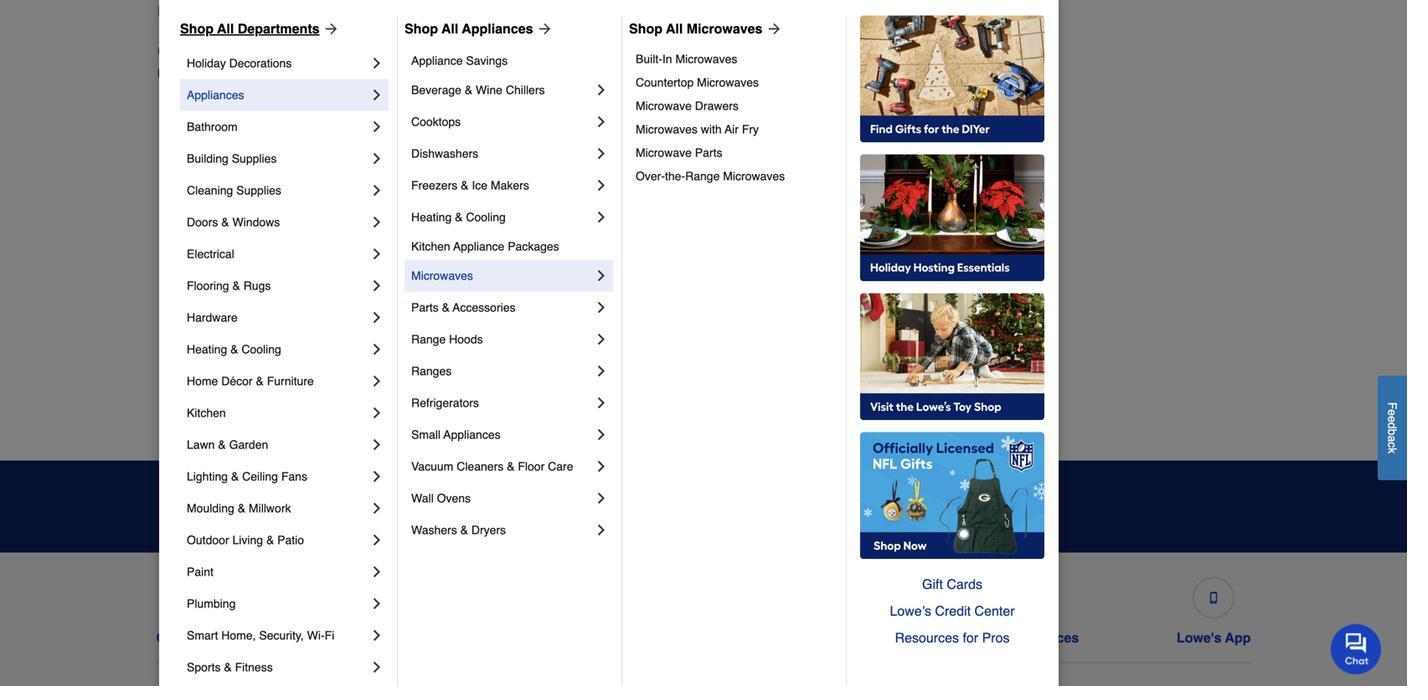 Task type: locate. For each thing, give the bounding box(es) containing it.
1 horizontal spatial gift cards link
[[860, 572, 1045, 598]]

east up eatontown link
[[171, 320, 194, 334]]

microwaves up 'built-in microwaves' link
[[687, 21, 763, 36]]

resources for pros link
[[860, 625, 1045, 652]]

3 shop from the left
[[629, 21, 663, 36]]

wall ovens link
[[411, 483, 593, 515]]

appliance up the 'beverage'
[[411, 54, 463, 67]]

1 vertical spatial heating & cooling
[[187, 343, 281, 356]]

1 horizontal spatial credit
[[935, 604, 971, 619]]

parts up over-the-range microwaves
[[695, 146, 722, 159]]

built-in microwaves link
[[636, 47, 834, 71]]

river
[[1021, 287, 1049, 300]]

all inside shop all departments link
[[217, 21, 234, 36]]

wine
[[476, 83, 503, 97]]

1 vertical spatial a
[[1386, 436, 1399, 442]]

0 vertical spatial kitchen
[[411, 240, 450, 253]]

supplies up "cleaning supplies"
[[232, 152, 277, 165]]

jersey down departments
[[273, 67, 308, 80]]

1 all from the left
[[217, 21, 234, 36]]

shop all departments
[[180, 21, 320, 36]]

chevron right image for parts & accessories
[[593, 299, 610, 316]]

range down microwave parts
[[685, 170, 720, 183]]

chevron right image for appliances link
[[369, 87, 385, 103]]

lowe's inside lowe's app link
[[1177, 631, 1222, 646]]

microwave down countertop
[[636, 99, 692, 113]]

heating down east rutherford 'link'
[[187, 343, 227, 356]]

1 horizontal spatial shop
[[405, 21, 438, 36]]

princeton link
[[990, 151, 1040, 168]]

1 microwave from the top
[[636, 99, 692, 113]]

shop up built-
[[629, 21, 663, 36]]

0 vertical spatial a
[[189, 3, 197, 19]]

we've
[[515, 514, 549, 527]]

appliance inside 'kitchen appliance packages' link
[[453, 240, 505, 253]]

2 east from the top
[[171, 320, 194, 334]]

supplies up windows
[[236, 184, 281, 197]]

heating & cooling link up furniture
[[187, 334, 369, 366]]

& left wine
[[465, 83, 473, 97]]

1 vertical spatial center
[[639, 631, 682, 646]]

0 horizontal spatial new
[[246, 67, 270, 80]]

0 horizontal spatial arrow right image
[[320, 20, 340, 37]]

cooling up home décor & furniture at the bottom
[[242, 343, 281, 356]]

center inside lowe's credit center link
[[975, 604, 1015, 619]]

0 horizontal spatial cooling
[[242, 343, 281, 356]]

wall
[[411, 492, 434, 505]]

lighting & ceiling fans
[[187, 470, 307, 484]]

washers & dryers link
[[411, 515, 593, 546]]

vacuum cleaners & floor care
[[411, 460, 573, 474]]

1 vertical spatial east
[[171, 320, 194, 334]]

range hoods
[[411, 333, 483, 346]]

flooring & rugs link
[[187, 270, 369, 302]]

appliances inside appliances link
[[187, 88, 244, 102]]

shop for shop all departments
[[180, 21, 214, 36]]

hamilton
[[444, 186, 490, 200]]

parts up the range hoods
[[411, 301, 439, 314]]

1 vertical spatial microwave
[[636, 146, 692, 159]]

supplies inside "link"
[[232, 152, 277, 165]]

1 horizontal spatial new
[[361, 3, 388, 19]]

microwave for microwave drawers
[[636, 99, 692, 113]]

1 horizontal spatial jersey
[[392, 3, 431, 19]]

0 horizontal spatial parts
[[411, 301, 439, 314]]

wi-
[[307, 629, 325, 643]]

microwaves up howell link
[[411, 269, 473, 283]]

over-
[[636, 170, 665, 183]]

supplies for cleaning supplies
[[236, 184, 281, 197]]

0 vertical spatial credit
[[935, 604, 971, 619]]

1 horizontal spatial range
[[685, 170, 720, 183]]

shop down new jersey at left top
[[405, 21, 438, 36]]

1 horizontal spatial arrow right image
[[533, 20, 553, 37]]

chevron right image for refrigerators
[[593, 395, 610, 412]]

chevron right image for beverage & wine chillers
[[593, 82, 610, 98]]

departments
[[238, 21, 320, 36]]

all up in
[[666, 21, 683, 36]]

chevron right image for moulding & millwork link
[[369, 500, 385, 517]]

center inside lowe's credit center link
[[639, 631, 682, 646]]

appliance savings link
[[411, 47, 610, 74]]

0 vertical spatial center
[[975, 604, 1015, 619]]

flooring
[[187, 279, 229, 293]]

holmdel link
[[444, 252, 487, 268]]

princeton
[[990, 153, 1040, 166]]

freezers & ice makers link
[[411, 170, 593, 201]]

2 vertical spatial appliances
[[444, 428, 501, 442]]

deptford
[[171, 253, 216, 267]]

0 horizontal spatial all
[[217, 21, 234, 36]]

resources
[[895, 631, 959, 646]]

manchester link
[[717, 118, 778, 134]]

0 horizontal spatial credit
[[597, 631, 636, 646]]

holiday hosting essentials. image
[[860, 154, 1045, 282]]

heating & cooling down rutherford
[[187, 343, 281, 356]]

contact us & faq
[[156, 631, 272, 646]]

& down the howell in the top left of the page
[[442, 301, 450, 314]]

rio grande link
[[990, 185, 1050, 201]]

deals, inspiration and trends we've got ideas to share.
[[376, 487, 656, 527]]

0 vertical spatial supplies
[[232, 152, 277, 165]]

arrow right image up the 'appliance savings' link
[[533, 20, 553, 37]]

chevron right image for freezers & ice makers
[[593, 177, 610, 194]]

1 vertical spatial credit
[[597, 631, 636, 646]]

1 vertical spatial jersey
[[273, 67, 308, 80]]

chevron right image for doors & windows
[[369, 214, 385, 231]]

chevron right image for flooring & rugs link
[[369, 278, 385, 294]]

lowe's inside lowe's credit center link
[[548, 631, 593, 646]]

e
[[1386, 410, 1399, 416], [1386, 416, 1399, 423]]

new inside button
[[361, 3, 388, 19]]

beverage
[[411, 83, 461, 97]]

e up d
[[1386, 410, 1399, 416]]

1 arrow right image from the left
[[320, 20, 340, 37]]

1 horizontal spatial parts
[[695, 146, 722, 159]]

hardware
[[187, 311, 238, 325]]

a right the find
[[189, 3, 197, 19]]

stores
[[197, 67, 231, 80]]

chevron right image for smart home, security, wi-fi link
[[369, 628, 385, 644]]

0 vertical spatial microwave
[[636, 99, 692, 113]]

2 horizontal spatial all
[[666, 21, 683, 36]]

1 vertical spatial supplies
[[236, 184, 281, 197]]

1 vertical spatial cooling
[[242, 343, 281, 356]]

0 vertical spatial heating
[[411, 211, 452, 224]]

home décor & furniture link
[[187, 366, 369, 397]]

appliance up holmdel
[[453, 240, 505, 253]]

electrical
[[187, 247, 234, 261]]

east inside 'link'
[[171, 320, 194, 334]]

0 vertical spatial parts
[[695, 146, 722, 159]]

range up ranges
[[411, 333, 446, 346]]

vacuum cleaners & floor care link
[[411, 451, 593, 483]]

1 horizontal spatial center
[[975, 604, 1015, 619]]

0 vertical spatial appliances
[[462, 21, 533, 36]]

0 horizontal spatial cards
[[810, 631, 848, 646]]

microwave up "the-" in the left of the page
[[636, 146, 692, 159]]

1 horizontal spatial heating & cooling
[[411, 211, 506, 224]]

cooling up 'kitchen appliance packages'
[[466, 211, 506, 224]]

smart home, security, wi-fi link
[[187, 620, 369, 652]]

1 shop from the left
[[180, 21, 214, 36]]

2 horizontal spatial lowe's
[[1177, 631, 1222, 646]]

kitchen down harbor
[[187, 407, 226, 420]]

credit for lowe's
[[597, 631, 636, 646]]

east down deptford link
[[171, 287, 194, 300]]

chevron right image
[[369, 55, 385, 72], [593, 82, 610, 98], [593, 113, 610, 130], [369, 118, 385, 135], [369, 150, 385, 167], [593, 177, 610, 194], [369, 182, 385, 199], [369, 214, 385, 231], [369, 246, 385, 263], [593, 268, 610, 284], [593, 299, 610, 316], [593, 331, 610, 348], [369, 373, 385, 390], [593, 395, 610, 412], [593, 427, 610, 443], [369, 437, 385, 453], [369, 469, 385, 485], [593, 490, 610, 507], [593, 522, 610, 539], [369, 564, 385, 581], [369, 660, 385, 676]]

holiday
[[187, 56, 226, 70]]

2 microwave from the top
[[636, 146, 692, 159]]

gift cards link
[[780, 571, 852, 647], [860, 572, 1045, 598]]

microwaves with air fry
[[636, 123, 759, 136]]

doors & windows link
[[187, 206, 369, 238]]

1 vertical spatial new
[[246, 67, 270, 80]]

e up b
[[1386, 416, 1399, 423]]

1 horizontal spatial lowe's
[[548, 631, 593, 646]]

all up 'appliance savings'
[[442, 21, 458, 36]]

& left dryers
[[460, 524, 468, 537]]

0 vertical spatial gift
[[922, 577, 943, 593]]

lawn & garden
[[187, 438, 268, 452]]

chevron right image for small appliances
[[593, 427, 610, 443]]

moulding & millwork
[[187, 502, 291, 515]]

0 horizontal spatial gift cards link
[[780, 571, 852, 647]]

1 horizontal spatial all
[[442, 21, 458, 36]]

in
[[662, 52, 672, 66]]

1 vertical spatial range
[[411, 333, 446, 346]]

sign
[[953, 499, 982, 515]]

appliances down stores
[[187, 88, 244, 102]]

all inside shop all appliances link
[[442, 21, 458, 36]]

arrow right image inside shop all departments link
[[320, 20, 340, 37]]

shop
[[180, 21, 214, 36], [405, 21, 438, 36], [629, 21, 663, 36]]

chevron right image for lawn & garden
[[369, 437, 385, 453]]

small appliances link
[[411, 419, 593, 451]]

0 horizontal spatial jersey
[[273, 67, 308, 80]]

arrow right image for shop all appliances
[[533, 20, 553, 37]]

1 vertical spatial appliances
[[187, 88, 244, 102]]

kitchen appliance packages link
[[411, 233, 610, 260]]

chevron right image for sports & fitness
[[369, 660, 385, 676]]

0 horizontal spatial a
[[189, 3, 197, 19]]

microwaves link
[[411, 260, 593, 292]]

1 vertical spatial kitchen
[[187, 407, 226, 420]]

0 vertical spatial heating & cooling link
[[411, 201, 593, 233]]

1 horizontal spatial a
[[1386, 436, 1399, 442]]

jersey up shop all appliances
[[392, 3, 431, 19]]

all down store
[[217, 21, 234, 36]]

credit for lowe's
[[935, 604, 971, 619]]

0 vertical spatial range
[[685, 170, 720, 183]]

faq
[[244, 631, 272, 646]]

0 horizontal spatial heating
[[187, 343, 227, 356]]

hillsborough link
[[444, 218, 509, 235]]

lawn
[[187, 438, 215, 452]]

lumberton link
[[444, 386, 500, 402]]

rio grande
[[990, 186, 1050, 200]]

0 vertical spatial appliance
[[411, 54, 463, 67]]

0 horizontal spatial kitchen
[[187, 407, 226, 420]]

chevron right image for range hoods
[[593, 331, 610, 348]]

installation services
[[949, 631, 1079, 646]]

arrow right image up holiday decorations link
[[320, 20, 340, 37]]

turnersville
[[990, 320, 1050, 334]]

cleaning
[[187, 184, 233, 197]]

heating & cooling down hamilton link
[[411, 211, 506, 224]]

jersey
[[392, 3, 431, 19], [273, 67, 308, 80]]

smart home, security, wi-fi
[[187, 629, 334, 643]]

cleaning supplies
[[187, 184, 281, 197]]

chevron right image for home décor & furniture
[[369, 373, 385, 390]]

& left rugs
[[232, 279, 240, 293]]

hillsborough
[[444, 220, 509, 233]]

order status
[[369, 631, 451, 646]]

arrow right image
[[320, 20, 340, 37], [533, 20, 553, 37]]

1 vertical spatial appliance
[[453, 240, 505, 253]]

refrigerators link
[[411, 387, 593, 419]]

shop all microwaves link
[[629, 19, 783, 39]]

2 arrow right image from the left
[[533, 20, 553, 37]]

beverage & wine chillers
[[411, 83, 545, 97]]

0 horizontal spatial heating & cooling link
[[187, 334, 369, 366]]

holiday decorations link
[[187, 47, 369, 79]]

kitchen up holmdel
[[411, 240, 450, 253]]

cooktops
[[411, 115, 461, 128]]

up
[[986, 499, 1004, 515]]

0 vertical spatial gift cards
[[922, 577, 983, 593]]

lowe's for lowe's credit center
[[548, 631, 593, 646]]

chevron right image for building supplies
[[369, 150, 385, 167]]

2 shop from the left
[[405, 21, 438, 36]]

shop down find a store
[[180, 21, 214, 36]]

1 vertical spatial gift cards
[[783, 631, 848, 646]]

& left millwork
[[238, 502, 245, 515]]

& down rutherford
[[230, 343, 238, 356]]

east
[[171, 287, 194, 300], [171, 320, 194, 334]]

heating & cooling link down makers
[[411, 201, 593, 233]]

toms river link
[[990, 285, 1049, 302]]

parts
[[695, 146, 722, 159], [411, 301, 439, 314]]

heating down 'freezers'
[[411, 211, 452, 224]]

1 horizontal spatial kitchen
[[411, 240, 450, 253]]

0 vertical spatial new
[[361, 3, 388, 19]]

0 horizontal spatial center
[[639, 631, 682, 646]]

appliances up cleaners
[[444, 428, 501, 442]]

order status link
[[369, 571, 451, 647]]

arrow right image inside shop all appliances link
[[533, 20, 553, 37]]

chevron right image
[[369, 87, 385, 103], [593, 145, 610, 162], [593, 209, 610, 226], [369, 278, 385, 294], [369, 309, 385, 326], [369, 341, 385, 358], [593, 363, 610, 380], [369, 405, 385, 422], [593, 459, 610, 475], [369, 500, 385, 517], [369, 532, 385, 549], [369, 596, 385, 613], [369, 628, 385, 644]]

deptford link
[[171, 252, 216, 268]]

find gifts for the diyer. image
[[860, 15, 1045, 143]]

2 horizontal spatial shop
[[629, 21, 663, 36]]

range
[[685, 170, 720, 183], [411, 333, 446, 346]]

small
[[411, 428, 441, 442]]

center for lowe's credit center
[[639, 631, 682, 646]]

all inside shop all microwaves link
[[666, 21, 683, 36]]

jersey inside city directory lowe's stores in new jersey
[[273, 67, 308, 80]]

0 vertical spatial jersey
[[392, 3, 431, 19]]

with
[[701, 123, 722, 136]]

freezers
[[411, 179, 458, 192]]

sicklerville
[[990, 253, 1045, 267]]

0 vertical spatial cooling
[[466, 211, 506, 224]]

all for departments
[[217, 21, 234, 36]]

0 horizontal spatial lowe's
[[157, 67, 194, 80]]

deals,
[[376, 487, 435, 510]]

store
[[201, 3, 235, 19]]

a up 'k'
[[1386, 436, 1399, 442]]

1 horizontal spatial cards
[[947, 577, 983, 593]]

woodbridge link
[[990, 419, 1053, 436]]

1 east from the top
[[171, 287, 194, 300]]

packages
[[508, 240, 559, 253]]

sign up
[[953, 499, 1004, 515]]

appliances up savings
[[462, 21, 533, 36]]

appliance inside the 'appliance savings' link
[[411, 54, 463, 67]]

countertop
[[636, 76, 694, 89]]

1 vertical spatial gift
[[783, 631, 806, 646]]

1 horizontal spatial gift cards
[[922, 577, 983, 593]]

0 vertical spatial east
[[171, 287, 194, 300]]

2 all from the left
[[442, 21, 458, 36]]

1 horizontal spatial gift
[[922, 577, 943, 593]]

0 horizontal spatial heating & cooling
[[187, 343, 281, 356]]

1 vertical spatial cards
[[810, 631, 848, 646]]

cleaning supplies link
[[187, 175, 369, 206]]

appliances inside small appliances "link"
[[444, 428, 501, 442]]

0 horizontal spatial gift
[[783, 631, 806, 646]]

piscataway
[[990, 119, 1049, 133]]

3 all from the left
[[666, 21, 683, 36]]

cards
[[947, 577, 983, 593], [810, 631, 848, 646]]

microwave for microwave parts
[[636, 146, 692, 159]]

0 horizontal spatial shop
[[180, 21, 214, 36]]

1 vertical spatial heating & cooling link
[[187, 334, 369, 366]]

plumbing link
[[187, 588, 369, 620]]



Task type: describe. For each thing, give the bounding box(es) containing it.
ranges
[[411, 365, 452, 378]]

chevron right image for wall ovens
[[593, 490, 610, 507]]

sports & fitness link
[[187, 652, 369, 684]]

center for lowe's credit center
[[975, 604, 1015, 619]]

all for microwaves
[[666, 21, 683, 36]]

voorhees
[[990, 387, 1040, 401]]

patio
[[277, 534, 304, 547]]

range hoods link
[[411, 324, 593, 355]]

0 vertical spatial heating & cooling
[[411, 211, 506, 224]]

piscataway link
[[990, 118, 1049, 134]]

shop for shop all appliances
[[405, 21, 438, 36]]

& right us
[[231, 631, 240, 646]]

f e e d b a c k button
[[1378, 376, 1407, 481]]

chevron right image for paint
[[369, 564, 385, 581]]

& right décor
[[256, 375, 264, 388]]

jersey inside button
[[392, 3, 431, 19]]

refrigerators
[[411, 397, 479, 410]]

0 vertical spatial cards
[[947, 577, 983, 593]]

small appliances
[[411, 428, 501, 442]]

washers & dryers
[[411, 524, 506, 537]]

services
[[1024, 631, 1079, 646]]

lowe's for lowe's app
[[1177, 631, 1222, 646]]

countertop microwaves link
[[636, 71, 834, 94]]

maple shade link
[[717, 151, 786, 168]]

microwaves with air fry link
[[636, 118, 834, 141]]

1 vertical spatial parts
[[411, 301, 439, 314]]

cooktops link
[[411, 106, 593, 138]]

smart
[[187, 629, 218, 643]]

fans
[[281, 470, 307, 484]]

furniture
[[267, 375, 314, 388]]

rutherford
[[198, 320, 253, 334]]

east brunswick link
[[171, 285, 251, 302]]

vacuum
[[411, 460, 453, 474]]

brunswick
[[198, 287, 251, 300]]

2 e from the top
[[1386, 416, 1399, 423]]

microwaves up microwave parts
[[636, 123, 698, 136]]

supplies for building supplies
[[232, 152, 277, 165]]

sports & fitness
[[187, 661, 273, 675]]

floor
[[518, 460, 545, 474]]

chevron right image for cooktops
[[593, 113, 610, 130]]

lowe's inside city directory lowe's stores in new jersey
[[157, 67, 194, 80]]

hackettstown link
[[444, 151, 514, 168]]

arrow right image for shop all departments
[[320, 20, 340, 37]]

maple shade
[[717, 153, 786, 166]]

shop all departments link
[[180, 19, 340, 39]]

new jersey button
[[361, 1, 431, 21]]

east for east brunswick
[[171, 287, 194, 300]]

chevron right image for microwaves
[[593, 268, 610, 284]]

outdoor
[[187, 534, 229, 547]]

appliances link
[[187, 79, 369, 111]]

chevron right image for bathroom
[[369, 118, 385, 135]]

officially licensed n f l gifts. shop now. image
[[860, 433, 1045, 560]]

0 horizontal spatial range
[[411, 333, 446, 346]]

egg harbor township
[[171, 387, 283, 401]]

bayonne link
[[171, 118, 217, 134]]

décor
[[221, 375, 253, 388]]

contact us & faq link
[[156, 571, 272, 647]]

& right doors
[[221, 216, 229, 229]]

flemington
[[444, 119, 502, 133]]

kitchen for kitchen
[[187, 407, 226, 420]]

chat invite button image
[[1331, 624, 1382, 675]]

ice
[[472, 179, 488, 192]]

chevron right image for hardware link
[[369, 309, 385, 326]]

building
[[187, 152, 229, 165]]

shop all microwaves
[[629, 21, 763, 36]]

chevron right image for washers & dryers
[[593, 522, 610, 539]]

flemington link
[[444, 118, 502, 134]]

kitchen for kitchen appliance packages
[[411, 240, 450, 253]]

inspiration
[[440, 487, 543, 510]]

city directory lowe's stores in new jersey
[[157, 40, 308, 80]]

chevron right image for lighting & ceiling fans
[[369, 469, 385, 485]]

chevron right image for vacuum cleaners & floor care link on the bottom of the page
[[593, 459, 610, 475]]

us
[[210, 631, 227, 646]]

dimensions image
[[1008, 593, 1020, 604]]

f
[[1386, 403, 1399, 410]]

ranges link
[[411, 355, 593, 387]]

& right sports
[[224, 661, 232, 675]]

& down hamilton link
[[455, 211, 463, 224]]

east for east rutherford
[[171, 320, 194, 334]]

microwaves up countertop microwaves
[[676, 52, 737, 66]]

chevron right image for the dishwashers link
[[593, 145, 610, 162]]

paint
[[187, 566, 214, 579]]

dryers
[[471, 524, 506, 537]]

security,
[[259, 629, 304, 643]]

built-
[[636, 52, 662, 66]]

air
[[725, 123, 739, 136]]

rugs
[[243, 279, 271, 293]]

wall ovens
[[411, 492, 471, 505]]

a inside button
[[1386, 436, 1399, 442]]

pros
[[982, 631, 1010, 646]]

parts & accessories
[[411, 301, 516, 314]]

arrow right image
[[763, 20, 783, 37]]

1 horizontal spatial heating & cooling link
[[411, 201, 593, 233]]

chevron right image for outdoor living & patio link
[[369, 532, 385, 549]]

dishwashers
[[411, 147, 478, 160]]

flooring & rugs
[[187, 279, 271, 293]]

got
[[552, 514, 571, 527]]

chevron right image for holiday decorations
[[369, 55, 385, 72]]

directory
[[201, 40, 289, 63]]

& left patio
[[266, 534, 274, 547]]

mobile image
[[1208, 593, 1220, 604]]

& left ceiling
[[231, 470, 239, 484]]

kitchen appliance packages
[[411, 240, 559, 253]]

visit the lowe's toy shop. image
[[860, 294, 1045, 421]]

& left ice
[[461, 179, 469, 192]]

& right lawn at the left of page
[[218, 438, 226, 452]]

1 e from the top
[[1386, 410, 1399, 416]]

contact
[[156, 631, 206, 646]]

turnersville link
[[990, 319, 1050, 335]]

find a store
[[157, 3, 235, 19]]

d
[[1386, 423, 1399, 429]]

decorations
[[229, 56, 292, 70]]

order
[[369, 631, 406, 646]]

accessories
[[453, 301, 516, 314]]

voorhees link
[[990, 386, 1040, 402]]

microwaves down maple shade
[[723, 170, 785, 183]]

find a store link
[[157, 1, 235, 21]]

1 vertical spatial heating
[[187, 343, 227, 356]]

b
[[1386, 429, 1399, 436]]

0 horizontal spatial gift cards
[[783, 631, 848, 646]]

shop all appliances
[[405, 21, 533, 36]]

lighting & ceiling fans link
[[187, 461, 369, 493]]

washers
[[411, 524, 457, 537]]

chevron right image for kitchen link
[[369, 405, 385, 422]]

sewell
[[990, 220, 1025, 233]]

new inside city directory lowe's stores in new jersey
[[246, 67, 270, 80]]

over-the-range microwaves link
[[636, 165, 834, 188]]

all for appliances
[[442, 21, 458, 36]]

customer care image
[[208, 593, 220, 604]]

chevron right image for cleaning supplies
[[369, 182, 385, 199]]

ceiling
[[242, 470, 278, 484]]

find
[[157, 3, 186, 19]]

sicklerville link
[[990, 252, 1045, 268]]

1 horizontal spatial cooling
[[466, 211, 506, 224]]

manahawkin
[[444, 421, 510, 434]]

chevron right image for 'ranges' link
[[593, 363, 610, 380]]

& left floor
[[507, 460, 515, 474]]

shop for shop all microwaves
[[629, 21, 663, 36]]

sign up form
[[676, 485, 1032, 530]]

city
[[157, 40, 195, 63]]

chevron right image for the plumbing link
[[369, 596, 385, 613]]

east brunswick
[[171, 287, 251, 300]]

freezers & ice makers
[[411, 179, 529, 192]]

electrical link
[[187, 238, 369, 270]]

appliances inside shop all appliances link
[[462, 21, 533, 36]]

chevron right image for electrical
[[369, 246, 385, 263]]

to
[[607, 514, 618, 527]]

microwaves down 'built-in microwaves' link
[[697, 76, 759, 89]]

1 horizontal spatial heating
[[411, 211, 452, 224]]



